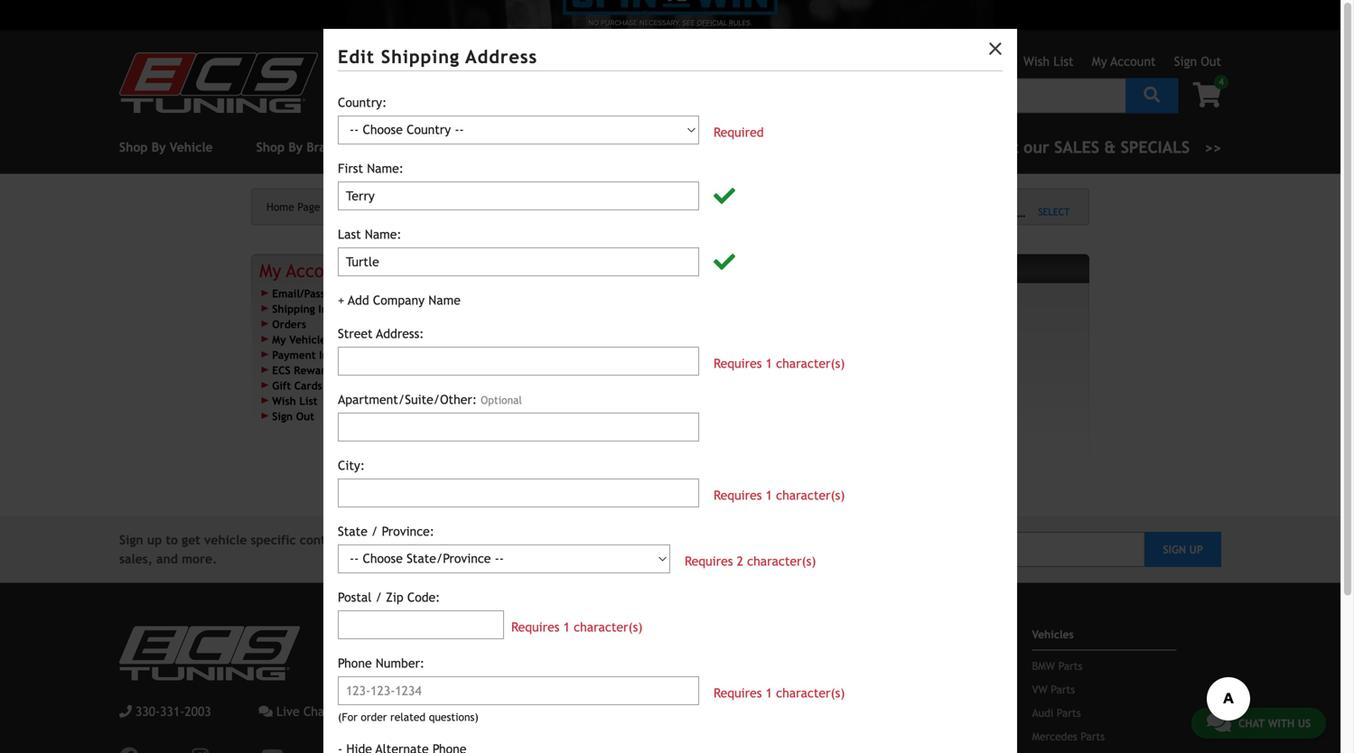 Task type: vqa. For each thing, say whether or not it's contained in the screenshot.
Availability: In Stock
no



Task type: locate. For each thing, give the bounding box(es) containing it.
company up about us link
[[399, 628, 446, 641]]

company for company name
[[373, 293, 425, 308]]

wish inside my account email/password shipping info orders my vehicles payment info ecs rewards gift cards wish list sign out
[[272, 395, 296, 407]]

1 vertical spatial vehicle
[[204, 533, 247, 547]]

sign up button
[[1145, 532, 1222, 567]]

1 horizontal spatial out
[[1201, 54, 1222, 69]]

1 horizontal spatial 330-331-2003 link
[[333, 52, 424, 71]]

sign for sign up
[[1163, 543, 1186, 556]]

shipping
[[381, 46, 460, 67], [399, 201, 442, 213], [401, 261, 456, 276], [272, 303, 315, 315]]

select link
[[1039, 206, 1070, 218]]

by for brand
[[289, 140, 303, 155]]

/ left zip
[[375, 590, 382, 605]]

1 vertical spatial live
[[277, 705, 300, 719]]

tap
[[914, 206, 932, 221]]

mercedes parts
[[1032, 730, 1105, 743]]

sales
[[1055, 138, 1100, 157]]

address right comments icon
[[466, 46, 538, 67]]

0 vertical spatial information
[[446, 201, 505, 213]]

0 horizontal spatial to
[[166, 533, 178, 547]]

live chat link
[[439, 52, 536, 71], [259, 702, 356, 721]]

sign up
[[1163, 543, 1203, 556]]

company for company
[[399, 628, 446, 641]]

email/password
[[272, 287, 351, 300]]

by left brand
[[289, 140, 303, 155]]

shipping up orders link
[[272, 303, 315, 315]]

address
[[466, 46, 538, 67], [484, 414, 529, 426]]

1 vertical spatial 330-
[[136, 705, 160, 719]]

330- up facebook logo
[[136, 705, 160, 719]]

wish
[[1024, 54, 1050, 69], [272, 395, 296, 407]]

0 vertical spatial 331-
[[373, 54, 398, 69]]

0 horizontal spatial 330-331-2003
[[136, 705, 211, 719]]

name
[[429, 293, 461, 308]]

0 vertical spatial phone image
[[333, 55, 345, 68]]

1 vertical spatial address
[[484, 414, 529, 426]]

1 vertical spatial wish
[[272, 395, 296, 407]]

1 horizontal spatial 330-331-2003
[[349, 54, 424, 69]]

1 vertical spatial payment
[[821, 683, 863, 696]]

phone image up country:
[[333, 55, 345, 68]]

1 horizontal spatial up
[[1190, 543, 1203, 556]]

1 vertical spatial 331-
[[160, 705, 185, 719]]

1 vertical spatial name:
[[365, 227, 402, 242]]

330-331-2003 link for comments image
[[119, 702, 211, 721]]

/ for postal
[[375, 590, 382, 605]]

payment inside my account email/password shipping info orders my vehicles payment info ecs rewards gift cards wish list sign out
[[272, 349, 316, 361]]

clearance
[[434, 140, 493, 155]]

requires for state
[[685, 554, 733, 569]]

address inside button
[[484, 414, 529, 426]]

0 horizontal spatial 331-
[[160, 705, 185, 719]]

instagram logo image
[[192, 747, 209, 754]]

0 horizontal spatial 2003
[[185, 705, 211, 719]]

1 vertical spatial shipping information
[[401, 261, 537, 276]]

0 vertical spatial out
[[1201, 54, 1222, 69]]

330-331-2003 link up instagram logo
[[119, 702, 211, 721]]

parts
[[1059, 660, 1083, 672], [1051, 683, 1075, 696], [1057, 707, 1081, 719], [1081, 730, 1105, 743]]

parts right mercedes
[[1081, 730, 1105, 743]]

0 vertical spatial company
[[373, 293, 425, 308]]

1 vertical spatial to
[[166, 533, 178, 547]]

0 vertical spatial 330-331-2003 link
[[333, 52, 424, 71]]

contact us link
[[399, 707, 452, 719]]

live chat link up clearance
[[439, 52, 536, 71]]

live right comments image
[[277, 705, 300, 719]]

code:
[[407, 590, 440, 605]]

list down cards
[[299, 395, 318, 407]]

330- up country:
[[349, 54, 373, 69]]

information down clearance
[[446, 201, 505, 213]]

my account link up the email/password link
[[260, 260, 351, 281]]

0 horizontal spatial live chat
[[277, 705, 330, 719]]

shop by clearance link
[[384, 140, 493, 155]]

1 vertical spatial live chat
[[277, 705, 330, 719]]

sales,
[[119, 552, 153, 566]]

0 vertical spatial payment
[[272, 349, 316, 361]]

1 by from the left
[[289, 140, 303, 155]]

youtube logo image
[[261, 747, 284, 754]]

0 horizontal spatial out
[[296, 410, 314, 423]]

/ for state
[[371, 525, 378, 539]]

sign out link up '4' in the right of the page
[[1174, 54, 1222, 69]]

1 vertical spatial wish list link
[[272, 395, 318, 407]]

requires 1 character(s)
[[714, 356, 845, 371], [714, 488, 845, 503], [511, 620, 643, 635], [714, 686, 845, 701]]

0 horizontal spatial phone image
[[119, 705, 132, 718]]

0 vertical spatial my account link
[[1092, 54, 1156, 69]]

sales & specials link
[[943, 135, 1222, 159]]

1 horizontal spatial list
[[1054, 54, 1074, 69]]

parts right vw
[[1051, 683, 1075, 696]]

1 horizontal spatial chat
[[484, 54, 510, 69]]

live chat right comments icon
[[457, 54, 510, 69]]

payment
[[272, 349, 316, 361], [821, 683, 863, 696]]

info up rewards
[[319, 349, 339, 361]]

0 vertical spatial wish
[[1024, 54, 1050, 69]]

1 vertical spatial list
[[299, 395, 318, 407]]

0 vertical spatial shipping information
[[399, 201, 505, 213]]

2 horizontal spatial my account
[[1092, 54, 1156, 69]]

name: for first name:
[[367, 161, 404, 176]]

company name link
[[338, 291, 461, 310]]

up inside sign up to get vehicle specific content, sales, and more.
[[147, 533, 162, 547]]

0 vertical spatial vehicles
[[289, 333, 331, 346]]

1 shop from the left
[[256, 140, 285, 155]]

1 vertical spatial my account
[[332, 201, 387, 213]]

1 horizontal spatial 2003
[[398, 54, 424, 69]]

0 vertical spatial ecs tuning image
[[119, 52, 318, 113]]

vehicle right a
[[1027, 206, 1066, 221]]

information
[[446, 201, 505, 213], [461, 261, 537, 276]]

about us
[[399, 660, 442, 672]]

to left pick
[[977, 206, 988, 221]]

payment info link
[[272, 349, 339, 361]]

payment down my vehicles link
[[272, 349, 316, 361]]

0 horizontal spatial wish
[[272, 395, 296, 407]]

last name:
[[338, 227, 402, 242]]

character(s) for street
[[776, 356, 845, 371]]

1 horizontal spatial sign out link
[[1174, 54, 1222, 69]]

bmw parts
[[1032, 660, 1083, 672]]

first
[[338, 161, 363, 176]]

0 vertical spatial address
[[466, 46, 538, 67]]

0 horizontal spatial by
[[289, 140, 303, 155]]

0 vertical spatial info
[[318, 303, 338, 315]]

chat left (for
[[303, 705, 330, 719]]

live chat for comments image
[[277, 705, 330, 719]]

None text field
[[338, 182, 699, 211], [338, 347, 699, 376], [338, 413, 699, 442], [338, 479, 699, 508], [338, 182, 699, 211], [338, 347, 699, 376], [338, 413, 699, 442], [338, 479, 699, 508]]

parts right bmw
[[1059, 660, 1083, 672]]

gift
[[272, 379, 291, 392]]

my account link up search image
[[1092, 54, 1156, 69]]

/ right state
[[371, 525, 378, 539]]

1 vertical spatial /
[[375, 590, 382, 605]]

'select'
[[935, 206, 974, 221]]

shop left brand
[[256, 140, 285, 155]]

please
[[874, 206, 911, 221]]

1 vertical spatial 330-331-2003 link
[[119, 702, 211, 721]]

by left clearance
[[416, 140, 431, 155]]

ecs tuning image
[[119, 52, 318, 113], [119, 626, 300, 681]]

payment left the "methods"
[[821, 683, 863, 696]]

0 horizontal spatial 330-331-2003 link
[[119, 702, 211, 721]]

sign inside sign up to get vehicle specific content, sales, and more.
[[119, 533, 143, 547]]

1 horizontal spatial live chat link
[[439, 52, 536, 71]]

name: right last
[[365, 227, 402, 242]]

phone image up facebook logo
[[119, 705, 132, 718]]

province:
[[382, 525, 435, 539]]

information up name
[[461, 261, 537, 276]]

1 vertical spatial my account link
[[332, 201, 396, 213]]

0 vertical spatial 330-
[[349, 54, 373, 69]]

mercedes parts link
[[1032, 730, 1105, 743]]

requires for phone
[[714, 686, 762, 701]]

zip
[[386, 590, 404, 605]]

out down cards
[[296, 410, 314, 423]]

1 vertical spatial 330-331-2003
[[136, 705, 211, 719]]

1 horizontal spatial shop
[[384, 140, 413, 155]]

0 vertical spatial live
[[457, 54, 480, 69]]

0 vertical spatial live chat link
[[439, 52, 536, 71]]

brand
[[307, 140, 341, 155]]

address down optional
[[484, 414, 529, 426]]

address:
[[376, 327, 424, 341]]

to left get
[[166, 533, 178, 547]]

2 shop from the left
[[384, 140, 413, 155]]

street
[[338, 327, 373, 341]]

first name:
[[338, 161, 404, 176]]

0 horizontal spatial 330-
[[136, 705, 160, 719]]

0 horizontal spatial vehicles
[[289, 333, 331, 346]]

shipping information down clearance
[[399, 201, 505, 213]]

0 vertical spatial 330-331-2003
[[349, 54, 424, 69]]

0 horizontal spatial live chat link
[[259, 702, 356, 721]]

add new address
[[434, 414, 529, 426]]

ecs
[[272, 364, 291, 377]]

name: right first
[[367, 161, 404, 176]]

wish list link
[[1024, 54, 1074, 69], [272, 395, 318, 407]]

0 vertical spatial /
[[371, 525, 378, 539]]

2003 up instagram logo
[[185, 705, 211, 719]]

requires 1 character(s) for number:
[[714, 686, 845, 701]]

up for sign up
[[1190, 543, 1203, 556]]

shipping up company name at the left top
[[401, 261, 456, 276]]

330-331-2003 up country:
[[349, 54, 424, 69]]

2 vertical spatial my account
[[610, 628, 668, 641]]

us for about us
[[431, 660, 442, 672]]

parts up mercedes parts
[[1057, 707, 1081, 719]]

shipping information up name
[[401, 261, 537, 276]]

my account for list
[[1092, 54, 1156, 69]]

about
[[399, 660, 428, 672]]

shipping inside my account email/password shipping info orders my vehicles payment info ecs rewards gift cards wish list sign out
[[272, 303, 315, 315]]

331-
[[373, 54, 398, 69], [160, 705, 185, 719]]

my account
[[1092, 54, 1156, 69], [332, 201, 387, 213], [610, 628, 668, 641]]

specific
[[251, 533, 296, 547]]

0 horizontal spatial shop
[[256, 140, 285, 155]]

number:
[[376, 656, 425, 671]]

0 horizontal spatial live
[[277, 705, 300, 719]]

account inside my account email/password shipping info orders my vehicles payment info ecs rewards gift cards wish list sign out
[[286, 260, 351, 281]]

0 vertical spatial live chat
[[457, 54, 510, 69]]

1 horizontal spatial 331-
[[373, 54, 398, 69]]

facebook logo image
[[119, 747, 139, 754]]

1 ecs tuning image from the top
[[119, 52, 318, 113]]

live right comments icon
[[457, 54, 480, 69]]

1 vertical spatial information
[[461, 261, 537, 276]]

select
[[1039, 206, 1070, 218]]

1 for address:
[[766, 356, 773, 371]]

chat with us
[[1239, 717, 1311, 730]]

vehicle
[[1027, 206, 1066, 221], [204, 533, 247, 547]]

my account link up last name:
[[332, 201, 396, 213]]

4
[[1219, 76, 1224, 87]]

shipping right edit
[[381, 46, 460, 67]]

0 vertical spatial to
[[977, 206, 988, 221]]

chat left with
[[1239, 717, 1265, 730]]

chat right comments icon
[[484, 54, 510, 69]]

330-331-2003 link up country:
[[333, 52, 424, 71]]

phone number:
[[338, 656, 425, 671]]

shop
[[256, 140, 285, 155], [384, 140, 413, 155]]

1 vertical spatial company
[[399, 628, 446, 641]]

us right the contact
[[440, 707, 452, 719]]

requires 1 character(s) for address:
[[714, 356, 845, 371]]

phone image
[[333, 55, 345, 68], [119, 705, 132, 718]]

1 vertical spatial out
[[296, 410, 314, 423]]

vehicle up more.
[[204, 533, 247, 547]]

payment methods link
[[821, 683, 906, 696]]

1 horizontal spatial wish
[[1024, 54, 1050, 69]]

comments image
[[259, 705, 273, 718]]

2003 left comments icon
[[398, 54, 424, 69]]

1 horizontal spatial live
[[457, 54, 480, 69]]

order
[[361, 711, 387, 724]]

330-331-2003 up instagram logo
[[136, 705, 211, 719]]

get
[[182, 533, 200, 547]]

requires for postal
[[511, 620, 560, 635]]

my account link for home page
[[332, 201, 396, 213]]

0 horizontal spatial sign out link
[[272, 410, 314, 423]]

1 vertical spatial live chat link
[[259, 702, 356, 721]]

Email email field
[[402, 532, 1145, 567]]

shop up first name:
[[384, 140, 413, 155]]

1 horizontal spatial by
[[416, 140, 431, 155]]

shop for shop by brand
[[256, 140, 285, 155]]

0 horizontal spatial up
[[147, 533, 162, 547]]

1 horizontal spatial vehicle
[[1027, 206, 1066, 221]]

0 horizontal spatial vehicle
[[204, 533, 247, 547]]

330-
[[349, 54, 373, 69], [136, 705, 160, 719]]

vehicles up bmw parts link
[[1032, 628, 1074, 641]]

&
[[1105, 138, 1116, 157]]

out up '4' in the right of the page
[[1201, 54, 1222, 69]]

1 vertical spatial ecs tuning image
[[119, 626, 300, 681]]

2 by from the left
[[416, 140, 431, 155]]

sign out link down gift cards link
[[272, 410, 314, 423]]

331- for comments icon's 330-331-2003 link
[[373, 54, 398, 69]]

my
[[1092, 54, 1107, 69], [332, 201, 346, 213], [260, 260, 281, 281], [272, 333, 286, 346], [610, 628, 624, 641]]

0 horizontal spatial payment
[[272, 349, 316, 361]]

live
[[457, 54, 480, 69], [277, 705, 300, 719]]

sign for sign out
[[1174, 54, 1197, 69]]

live for comments icon
[[457, 54, 480, 69]]

330-331-2003 link for comments icon
[[333, 52, 424, 71]]

us right with
[[1298, 717, 1311, 730]]

(for order related questions)
[[338, 711, 479, 724]]

vehicles up payment info link
[[289, 333, 331, 346]]

0 horizontal spatial chat
[[303, 705, 330, 719]]

vw
[[1032, 683, 1048, 696]]

live chat right comments image
[[277, 705, 330, 719]]

optional
[[481, 394, 522, 407]]

/
[[371, 525, 378, 539], [375, 590, 382, 605]]

330-331-2003
[[349, 54, 424, 69], [136, 705, 211, 719]]

1 horizontal spatial to
[[977, 206, 988, 221]]

shop by brand link
[[256, 140, 341, 155]]

phone image for 330-331-2003 link related to comments image
[[119, 705, 132, 718]]

character(s)
[[776, 356, 845, 371], [776, 488, 845, 503], [747, 554, 816, 569], [574, 620, 643, 635], [776, 686, 845, 701]]

vehicles
[[289, 333, 331, 346], [1032, 628, 1074, 641]]

chat
[[484, 54, 510, 69], [303, 705, 330, 719], [1239, 717, 1265, 730]]

2 ecs tuning image from the top
[[119, 626, 300, 681]]

up for sign up to get vehicle specific content, sales, and more.
[[147, 533, 162, 547]]

1 horizontal spatial phone image
[[333, 55, 345, 68]]

None text field
[[338, 248, 699, 276], [338, 611, 504, 640], [338, 248, 699, 276], [338, 611, 504, 640]]

required
[[714, 125, 764, 140]]

1 vertical spatial vehicles
[[1032, 628, 1074, 641]]

up inside sign up button
[[1190, 543, 1203, 556]]

ecs tuning 'spin to win' contest logo image
[[563, 0, 778, 15]]

sign for sign up to get vehicle specific content, sales, and more.
[[119, 533, 143, 547]]

company up address: on the top of the page
[[373, 293, 425, 308]]

0 horizontal spatial list
[[299, 395, 318, 407]]

0 horizontal spatial my account
[[332, 201, 387, 213]]

1 vertical spatial 2003
[[185, 705, 211, 719]]

2003
[[398, 54, 424, 69], [185, 705, 211, 719]]

name: for last name:
[[365, 227, 402, 242]]

live for comments image
[[277, 705, 300, 719]]

chat for comments icon's 330-331-2003 link's the live chat "link"
[[484, 54, 510, 69]]

0 vertical spatial 2003
[[398, 54, 424, 69]]

0 vertical spatial my account
[[1092, 54, 1156, 69]]

sign inside button
[[1163, 543, 1186, 556]]

vw parts link
[[1032, 683, 1075, 696]]

shipping up last name:
[[399, 201, 442, 213]]

info down email/password
[[318, 303, 338, 315]]

list up sales
[[1054, 54, 1074, 69]]

us right about
[[431, 660, 442, 672]]

live chat link up youtube logo
[[259, 702, 356, 721]]

state / province:
[[338, 525, 435, 539]]

1 horizontal spatial 330-
[[349, 54, 373, 69]]



Task type: describe. For each thing, give the bounding box(es) containing it.
1 horizontal spatial payment
[[821, 683, 863, 696]]

2003 for 330-331-2003 link related to comments image
[[185, 705, 211, 719]]

2003 for comments icon's 330-331-2003 link
[[398, 54, 424, 69]]

methods
[[866, 683, 906, 696]]

331- for 330-331-2003 link related to comments image
[[160, 705, 185, 719]]

out inside my account email/password shipping info orders my vehicles payment info ecs rewards gift cards wish list sign out
[[296, 410, 314, 423]]

contact
[[399, 707, 437, 719]]

audi parts
[[1032, 707, 1081, 719]]

list inside my account email/password shipping info orders my vehicles payment info ecs rewards gift cards wish list sign out
[[299, 395, 318, 407]]

ecs rewards link
[[272, 364, 337, 377]]

careers
[[399, 683, 436, 696]]

orders
[[272, 318, 306, 331]]

search image
[[1144, 87, 1160, 103]]

Search text field
[[333, 78, 1126, 113]]

330- for "phone" icon related to 330-331-2003 link related to comments image
[[136, 705, 160, 719]]

home
[[267, 201, 294, 213]]

2 vertical spatial my account link
[[260, 260, 351, 281]]

postal
[[338, 590, 372, 605]]

more.
[[182, 552, 217, 566]]

specials
[[1121, 138, 1190, 157]]

123-123-1234 text field
[[338, 677, 699, 706]]

questions)
[[429, 711, 479, 724]]

edit
[[338, 46, 375, 67]]

bmw parts link
[[1032, 660, 1083, 672]]

add
[[434, 414, 455, 426]]

last
[[338, 227, 361, 242]]

edit shipping address
[[338, 46, 538, 67]]

vw parts
[[1032, 683, 1075, 696]]

2 horizontal spatial chat
[[1239, 717, 1265, 730]]

my account email/password shipping info orders my vehicles payment info ecs rewards gift cards wish list sign out
[[260, 260, 351, 423]]

330- for "phone" icon associated with comments icon's 330-331-2003 link
[[349, 54, 373, 69]]

requires 1 character(s) for /
[[511, 620, 643, 635]]

postal / zip code:
[[338, 590, 440, 605]]

parts for mercedes parts
[[1081, 730, 1105, 743]]

home page
[[267, 201, 320, 213]]

sign out
[[1174, 54, 1222, 69]]

character(s) for state
[[747, 554, 816, 569]]

bmw
[[1032, 660, 1055, 672]]

mercedes
[[1032, 730, 1078, 743]]

home page link
[[267, 201, 329, 213]]

by for clearance
[[416, 140, 431, 155]]

please tap 'select' to pick a vehicle
[[874, 206, 1066, 221]]

shop by brand
[[256, 140, 341, 155]]

us for contact us
[[440, 707, 452, 719]]

character(s) for phone
[[776, 686, 845, 701]]

phone image for comments icon's 330-331-2003 link
[[333, 55, 345, 68]]

address for edit shipping address
[[466, 46, 538, 67]]

page
[[298, 201, 320, 213]]

parts for vw parts
[[1051, 683, 1075, 696]]

twitter logo image
[[336, 747, 356, 754]]

about us link
[[399, 660, 442, 672]]

add new address button
[[408, 403, 555, 437]]

address for add new address
[[484, 414, 529, 426]]

country:
[[338, 95, 387, 110]]

requires for street
[[714, 356, 762, 371]]

check image
[[714, 251, 735, 273]]

phone
[[338, 656, 372, 671]]

my account link for wish list
[[1092, 54, 1156, 69]]

apartment/suite/other: optional
[[338, 393, 522, 407]]

shop for shop by clearance
[[384, 140, 413, 155]]

related
[[390, 711, 426, 724]]

live chat for comments icon
[[457, 54, 510, 69]]

my account for page
[[332, 201, 387, 213]]

0 horizontal spatial wish list link
[[272, 395, 318, 407]]

1 vertical spatial sign out link
[[272, 410, 314, 423]]

wish list
[[1024, 54, 1074, 69]]

0 vertical spatial wish list link
[[1024, 54, 1074, 69]]

live chat link for comments icon's 330-331-2003 link
[[439, 52, 536, 71]]

sales & specials
[[1055, 138, 1190, 157]]

pick
[[991, 206, 1014, 221]]

to inside sign up to get vehicle specific content, sales, and more.
[[166, 533, 178, 547]]

shop by clearance
[[384, 140, 493, 155]]

new
[[458, 414, 481, 426]]

comments image
[[439, 55, 453, 68]]

live chat link for 330-331-2003 link related to comments image
[[259, 702, 356, 721]]

contact us
[[399, 707, 452, 719]]

payment methods
[[821, 683, 906, 696]]

street address:
[[338, 327, 424, 341]]

330-331-2003 for comments icon's 330-331-2003 link
[[349, 54, 424, 69]]

orders link
[[272, 318, 306, 331]]

parts for audi parts
[[1057, 707, 1081, 719]]

0 vertical spatial vehicle
[[1027, 206, 1066, 221]]

careers link
[[399, 683, 436, 696]]

330-331-2003 for 330-331-2003 link related to comments image
[[136, 705, 211, 719]]

gift cards link
[[272, 379, 322, 392]]

rewards
[[294, 364, 337, 377]]

1 vertical spatial info
[[319, 349, 339, 361]]

0 vertical spatial list
[[1054, 54, 1074, 69]]

state
[[338, 525, 368, 539]]

with
[[1268, 717, 1295, 730]]

1 for /
[[563, 620, 570, 635]]

1 for number:
[[766, 686, 773, 701]]

audi parts link
[[1032, 707, 1081, 719]]

vehicle inside sign up to get vehicle specific content, sales, and more.
[[204, 533, 247, 547]]

vehicles inside my account email/password shipping info orders my vehicles payment info ecs rewards gift cards wish list sign out
[[289, 333, 331, 346]]

my vehicles link
[[272, 333, 331, 346]]

chat for the live chat "link" for 330-331-2003 link related to comments image
[[303, 705, 330, 719]]

parts for bmw parts
[[1059, 660, 1083, 672]]

0 vertical spatial sign out link
[[1174, 54, 1222, 69]]

sign inside my account email/password shipping info orders my vehicles payment info ecs rewards gift cards wish list sign out
[[272, 410, 293, 423]]

city:
[[338, 459, 365, 473]]

check image
[[714, 185, 735, 207]]

audi
[[1032, 707, 1054, 719]]

email/password link
[[272, 287, 351, 300]]

a
[[1017, 206, 1024, 221]]

1 horizontal spatial vehicles
[[1032, 628, 1074, 641]]

apartment/suite/other:
[[338, 393, 477, 407]]

shipping info link
[[272, 303, 338, 315]]

character(s) for postal
[[574, 620, 643, 635]]

(for
[[338, 711, 358, 724]]

chat with us link
[[1192, 708, 1326, 739]]

cards
[[294, 379, 322, 392]]

company name
[[373, 293, 461, 308]]



